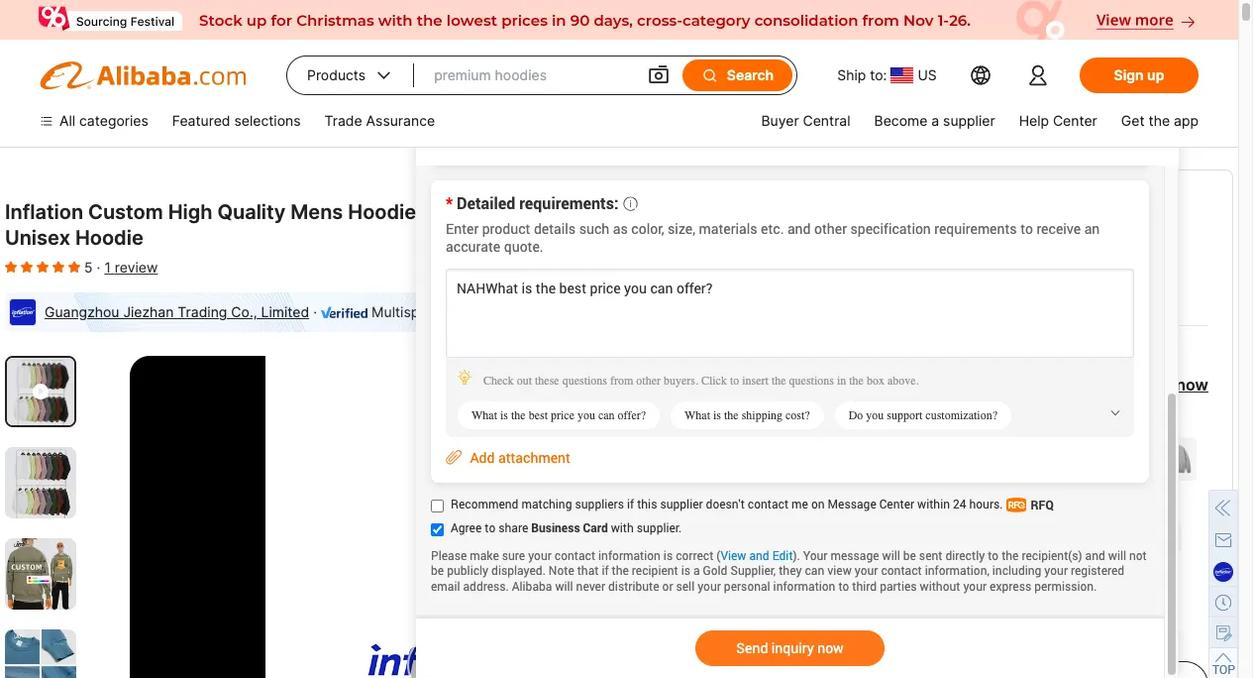 Task type: vqa. For each thing, say whether or not it's contained in the screenshot.
The
yes



Task type: describe. For each thing, give the bounding box(es) containing it.
trading
[[178, 303, 227, 320]]

central
[[803, 112, 851, 129]]

xl link
[[929, 600, 974, 637]]

play fill image
[[33, 381, 49, 402]]

3
[[1060, 610, 1069, 627]]

inquiry
[[474, 126, 526, 144]]

printing up puff
[[793, 493, 846, 510]]

variations
[[793, 347, 880, 368]]

featured
[[172, 112, 231, 129]]

embossed link
[[910, 518, 1006, 556]]

printing methods
[[793, 493, 909, 510]]

all categories
[[59, 112, 149, 129]]

send
[[436, 126, 470, 144]]

become a supplier
[[875, 112, 996, 129]]

puff printing
[[807, 528, 888, 545]]

co.,
[[231, 303, 257, 320]]

guangzhou jiezhan trading co., limited
[[45, 303, 309, 320]]

1 xl from the left
[[943, 610, 960, 627]]

select now
[[1125, 375, 1209, 395]]

2
[[995, 610, 1004, 627]]

guangzhou jiezhan trading co., limited link
[[45, 303, 309, 320]]

select now link
[[1125, 375, 1209, 395]]

0 horizontal spatial color
[[793, 411, 829, 428]]

hoodie
[[75, 226, 144, 250]]

pieces $10.79
[[1056, 190, 1169, 237]]

1
[[104, 259, 111, 276]]

get
[[1122, 112, 1145, 129]]

sweatshirts
[[432, 200, 547, 224]]

1 review
[[104, 259, 158, 276]]

pullover
[[623, 200, 700, 224]]

0 vertical spatial color
[[920, 375, 961, 395]]

trade
[[325, 112, 363, 129]]

company logo image
[[9, 298, 37, 326]]

trade assurance
[[325, 112, 435, 129]]

xl for 3 xl
[[1073, 610, 1090, 627]]

buyer
[[762, 112, 800, 129]]

men
[[705, 200, 747, 224]]

$10.79
[[1056, 213, 1122, 237]]

buyer central
[[762, 112, 851, 129]]

s
[[807, 610, 816, 627]]

heat-transfer printing
[[1028, 528, 1171, 545]]

guangzhou
[[45, 303, 119, 320]]

help center
[[1020, 112, 1098, 129]]

us
[[918, 66, 938, 83]]

favorite image
[[694, 381, 724, 410]]

 search
[[702, 66, 774, 84]]

heat-transfer printing link
[[1014, 518, 1185, 556]]

>= 1000 pieces
[[793, 254, 895, 271]]

up
[[1148, 66, 1165, 83]]

send inquiry
[[436, 126, 526, 144]]

1 vertical spatial supplier
[[466, 303, 519, 320]]

all
[[59, 112, 75, 129]]

premium hoodies text field
[[434, 57, 627, 93]]

quality
[[218, 200, 286, 224]]

3 xl link
[[1046, 600, 1103, 637]]

s link
[[793, 600, 830, 637]]

>=
[[793, 254, 811, 271]]

hoodies
[[348, 200, 427, 224]]



Task type: locate. For each thing, give the bounding box(es) containing it.

[[702, 66, 720, 84]]

2 xl from the left
[[1008, 610, 1024, 627]]

now
[[1177, 375, 1209, 395]]

favorites filling image
[[5, 259, 17, 275], [21, 259, 33, 275], [53, 259, 64, 275], [68, 259, 80, 275], [68, 259, 80, 275]]

1 vertical spatial pieces
[[852, 254, 895, 271]]

color right 17
[[920, 375, 961, 395]]

0 horizontal spatial xl
[[943, 610, 960, 627]]

transfer
[[1065, 528, 1117, 545]]

3 xl from the left
[[1073, 610, 1090, 627]]

supplier
[[944, 112, 996, 129], [466, 303, 519, 320]]

m
[[851, 610, 864, 627]]

supplier right multispecialty
[[466, 303, 519, 320]]

a
[[932, 112, 940, 129]]

to:
[[871, 66, 888, 83]]

l link
[[886, 600, 921, 637]]

xl right l
[[943, 610, 960, 627]]

color
[[920, 375, 961, 395], [793, 411, 829, 428]]

2 xl
[[995, 610, 1024, 627]]

printing
[[793, 493, 846, 510], [838, 528, 888, 545], [1120, 528, 1171, 545]]

methods
[[849, 493, 909, 510]]

5
[[84, 259, 93, 276]]

0 vertical spatial pieces
[[1126, 190, 1169, 207]]

get the app
[[1122, 112, 1199, 129]]

xl for 2 xl
[[1008, 610, 1024, 627]]

limited
[[261, 303, 309, 320]]

multispecialty supplier
[[372, 303, 519, 320]]

2 xl link
[[982, 600, 1038, 637]]

0 horizontal spatial supplier
[[466, 303, 519, 320]]

custom
[[88, 200, 163, 224]]

$11.36
[[919, 213, 982, 237]]

ship
[[838, 66, 867, 83]]

search
[[727, 66, 774, 83]]

0 vertical spatial supplier
[[944, 112, 996, 129]]

select
[[1125, 375, 1173, 395]]

high
[[168, 200, 213, 224]]

0 horizontal spatial pieces
[[852, 254, 895, 271]]

xl
[[943, 610, 960, 627], [1008, 610, 1024, 627], [1073, 610, 1090, 627]]

17
[[899, 375, 916, 395]]

jiezhan
[[123, 303, 174, 320]]

become
[[875, 112, 928, 129]]

supplier right a
[[944, 112, 996, 129]]

color down total on the bottom
[[793, 411, 829, 428]]

mens
[[291, 200, 343, 224]]

favorites filling image
[[5, 259, 17, 275], [21, 259, 33, 275], [37, 259, 49, 275], [37, 259, 49, 275], [53, 259, 64, 275]]

printing down "printing methods"
[[838, 528, 888, 545]]

app
[[1175, 112, 1199, 129]]

categories
[[79, 112, 149, 129]]

pieces
[[1126, 190, 1169, 207], [852, 254, 895, 271]]

1 horizontal spatial supplier
[[944, 112, 996, 129]]

inflation
[[5, 200, 83, 224]]

xl right 2
[[1008, 610, 1024, 627]]

embossed
[[924, 528, 992, 545]]

puff
[[807, 528, 834, 545]]

pieces inside pieces $10.79
[[1126, 190, 1169, 207]]

pieces down the
[[1126, 190, 1169, 207]]

$11.93
[[793, 213, 856, 237]]

options:
[[834, 375, 894, 395]]

total options: 17 color
[[793, 375, 961, 395]]

1 horizontal spatial xl
[[1008, 610, 1024, 627]]

featured selections
[[172, 112, 301, 129]]

assurance
[[366, 112, 435, 129]]

m link
[[838, 600, 878, 637]]

unisex
[[5, 226, 70, 250]]

ship to:
[[838, 66, 888, 83]]

products 
[[307, 65, 395, 85]]

cotton
[[552, 200, 618, 224]]

1 vertical spatial color
[[793, 411, 829, 428]]

multispecialty
[[372, 303, 463, 320]]

center
[[1054, 112, 1098, 129]]

sign up
[[1115, 66, 1165, 83]]

pieces right 1000
[[852, 254, 895, 271]]

3 xl
[[1060, 610, 1090, 627]]


[[374, 65, 395, 85]]

sign
[[1115, 66, 1145, 83]]

2 horizontal spatial xl
[[1073, 610, 1090, 627]]

review
[[115, 259, 158, 276]]

inflation custom high quality mens hoodies sweatshirts cotton pullover men unisex hoodie
[[5, 200, 747, 250]]

total
[[793, 375, 830, 395]]

xl right 3
[[1073, 610, 1090, 627]]

selections
[[234, 112, 301, 129]]

1 horizontal spatial color
[[920, 375, 961, 395]]

the
[[1149, 112, 1171, 129]]

l
[[899, 610, 907, 627]]

size
[[793, 574, 821, 591]]

products
[[307, 66, 366, 83]]

printing right transfer
[[1120, 528, 1171, 545]]

1000
[[815, 254, 848, 271]]

xl inside 'link'
[[1073, 610, 1090, 627]]

heat-
[[1028, 528, 1065, 545]]

1 horizontal spatial pieces
[[1126, 190, 1169, 207]]


[[647, 63, 671, 87]]

help
[[1020, 112, 1050, 129]]



